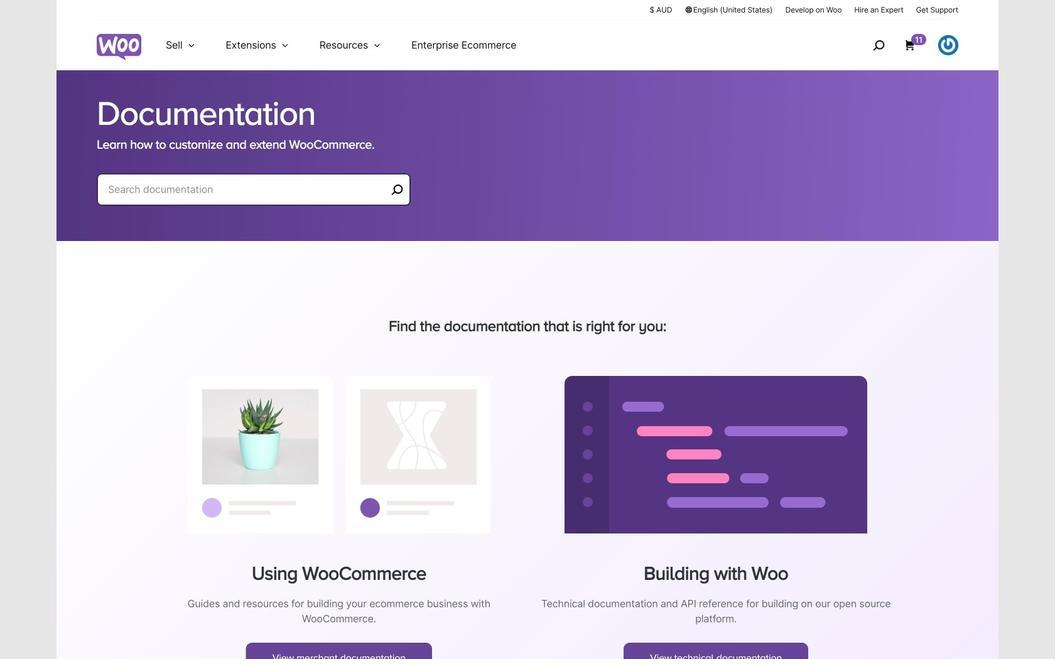 Task type: describe. For each thing, give the bounding box(es) containing it.
Search documentation search field
[[108, 181, 387, 198]]



Task type: locate. For each thing, give the bounding box(es) containing it.
illustration of two product cards, with a plan and an abstract shape image
[[188, 376, 490, 534]]

service navigation menu element
[[846, 25, 959, 66]]

None search field
[[97, 173, 411, 221]]

open account menu image
[[938, 35, 959, 55]]

search image
[[869, 35, 889, 55]]

illustration of lines of development code image
[[565, 376, 868, 534]]



Task type: vqa. For each thing, say whether or not it's contained in the screenshot.
Illustration of two product cards, with a plan and an abstract shape image
yes



